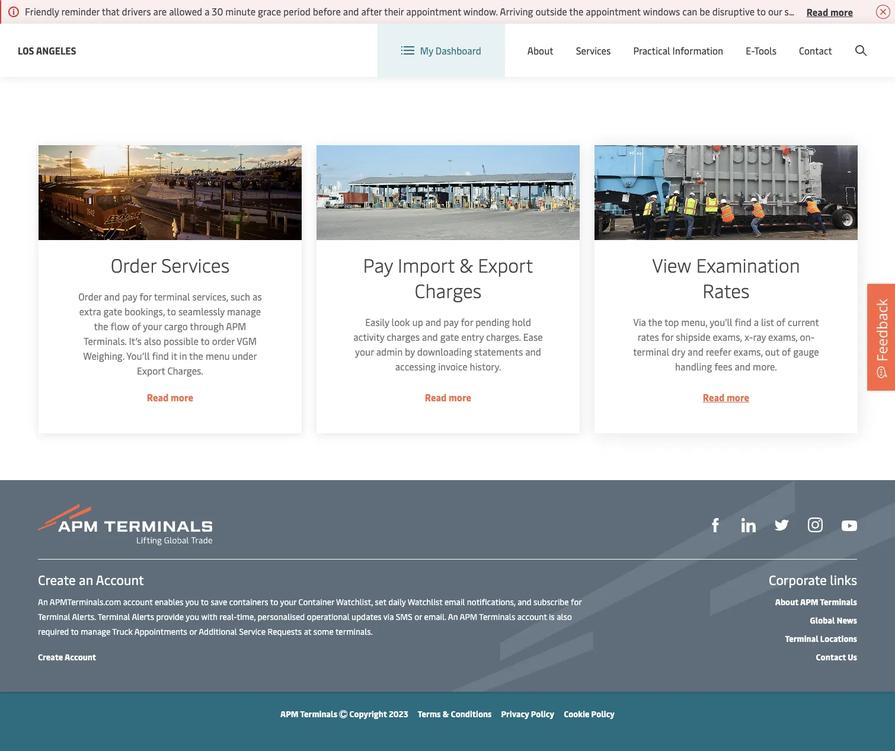 Task type: describe. For each thing, give the bounding box(es) containing it.
your inside order and pay for terminal services, such as extra gate bookings, to seamlessly manage the flow of your cargo through apm terminals. it's also possible to order vgm weighing. you'll find it in the menu under export charges.
[[143, 320, 161, 333]]

the right in
[[189, 349, 203, 362]]

possible
[[163, 335, 198, 348]]

order for order and pay for terminal services, such as extra gate bookings, to seamlessly manage the flow of your cargo through apm terminals. it's also possible to order vgm weighing. you'll find it in the menu under export charges.
[[78, 290, 101, 303]]

real-
[[220, 612, 237, 623]]

existing
[[38, 9, 111, 38]]

with
[[201, 612, 218, 623]]

create account
[[38, 652, 96, 663]]

pay inside order and pay for terminal services, such as extra gate bookings, to seamlessly manage the flow of your cargo through apm terminals. it's also possible to order vgm weighing. you'll find it in the menu under export charges.
[[122, 290, 137, 303]]

export inside order and pay for terminal services, such as extra gate bookings, to seamlessly manage the flow of your cargo through apm terminals. it's also possible to order vgm weighing. you'll find it in the menu under export charges.
[[136, 364, 165, 377]]

of inside order and pay for terminal services, such as extra gate bookings, to seamlessly manage the flow of your cargo through apm terminals. it's also possible to order vgm weighing. you'll find it in the menu under export charges.
[[131, 320, 140, 333]]

enables
[[155, 597, 184, 608]]

charges
[[414, 278, 481, 303]]

handling
[[675, 360, 712, 373]]

e-tools
[[746, 44, 777, 57]]

your inside the an apmterminals.com account enables you to save containers to your container watchlist, set daily watchlist email notifications, and subscribe for terminal alerts. terminal alerts provide you with real-time, personalised operational updates via sms or email. an apm terminals account is also required to manage truck appointments or additional service requests at some terminals.
[[280, 597, 297, 608]]

& inside pay import & export charges
[[459, 252, 473, 278]]

0 horizontal spatial a
[[120, 49, 125, 62]]

manage inside the an apmterminals.com account enables you to save containers to your container watchlist, set daily watchlist email notifications, and subscribe for terminal alerts. terminal alerts provide you with real-time, personalised operational updates via sms or email. an apm terminals account is also required to manage truck appointments or additional service requests at some terminals.
[[81, 626, 111, 638]]

out
[[765, 345, 780, 358]]

cookie
[[564, 709, 590, 720]]

for inside via the top menu, you'll find a list of current rates for shipside exams, x-ray exams, on- terminal dry and reefer exams, out of gauge handling fees and more.
[[661, 330, 674, 343]]

read inside button
[[807, 5, 829, 18]]

already
[[64, 49, 95, 62]]

gauge
[[793, 345, 819, 358]]

feedback button
[[868, 284, 896, 391]]

bookings,
[[124, 305, 164, 318]]

order
[[212, 335, 234, 348]]

pay inside easily look up and pay for pending hold activity charges and gate entry charges. ease your admin by downloading statements and accessing invoice history.
[[443, 316, 458, 329]]

in
[[179, 349, 187, 362]]

view
[[652, 252, 691, 278]]

account inside login / create account link
[[838, 35, 873, 48]]

current
[[788, 316, 819, 329]]

apm inside the an apmterminals.com account enables you to save containers to your container watchlist, set daily watchlist email notifications, and subscribe for terminal alerts. terminal alerts provide you with real-time, personalised operational updates via sms or email. an apm terminals account is also required to manage truck appointments or additional service requests at some terminals.
[[460, 612, 478, 623]]

global news
[[811, 615, 858, 626]]

2 horizontal spatial terminal
[[786, 634, 819, 645]]

read more up login / create account
[[807, 5, 854, 18]]

some
[[314, 626, 334, 638]]

visit
[[175, 49, 192, 62]]

reefer
[[706, 345, 731, 358]]

container
[[299, 597, 335, 608]]

apm inside order and pay for terminal services, such as extra gate bookings, to seamlessly manage the flow of your cargo through apm terminals. it's also possible to order vgm weighing. you'll find it in the menu under export charges.
[[226, 320, 246, 333]]

seamlessly
[[178, 305, 224, 318]]

read more button
[[807, 4, 854, 19]]

and down up
[[422, 330, 438, 343]]

corporate
[[769, 571, 827, 589]]

1 horizontal spatial an
[[448, 612, 458, 623]]

for inside the an apmterminals.com account enables you to save containers to your container watchlist, set daily watchlist email notifications, and subscribe for terminal alerts. terminal alerts provide you with real-time, personalised operational updates via sms or email. an apm terminals account is also required to manage truck appointments or additional service requests at some terminals.
[[571, 597, 582, 608]]

instagram image
[[809, 518, 823, 533]]

terms & conditions link
[[418, 709, 492, 720]]

time,
[[237, 612, 256, 623]]

to down through
[[200, 335, 209, 348]]

my dashboard button
[[401, 24, 482, 77]]

read more for view examination rates
[[703, 391, 749, 404]]

2 horizontal spatial terminals
[[821, 597, 858, 608]]

and right up
[[425, 316, 441, 329]]

of right any
[[309, 49, 318, 62]]

admin
[[376, 345, 402, 358]]

more inside button
[[831, 5, 854, 18]]

truck
[[112, 626, 133, 638]]

and right 'fees'
[[735, 360, 750, 373]]

manage inside order and pay for terminal services, such as extra gate bookings, to seamlessly manage the flow of your cargo through apm terminals. it's also possible to order vgm weighing. you'll find it in the menu under export charges.
[[227, 305, 261, 318]]

an apmterminals.com account enables you to save containers to your container watchlist, set daily watchlist email notifications, and subscribe for terminal alerts. terminal alerts provide you with real-time, personalised operational updates via sms or email. an apm terminals account is also required to manage truck appointments or additional service requests at some terminals.
[[38, 597, 582, 638]]

1 horizontal spatial services
[[576, 44, 611, 57]]

login / create account link
[[755, 24, 873, 59]]

exams, up out
[[768, 330, 798, 343]]

e-
[[746, 44, 755, 57]]

apmt footer logo image
[[38, 504, 212, 546]]

create for create an account
[[38, 571, 76, 589]]

email.
[[424, 612, 447, 623]]

close alert image
[[877, 5, 891, 19]]

the right any
[[321, 49, 335, 62]]

pay import charges image
[[316, 145, 580, 240]]

instagram link
[[809, 517, 823, 533]]

shape link
[[709, 517, 723, 533]]

view examination rates
[[652, 252, 800, 303]]

set
[[375, 597, 387, 608]]

operational
[[307, 612, 350, 623]]

flow
[[110, 320, 129, 333]]

read for pay import & export charges
[[425, 391, 446, 404]]

read for view examination rates
[[703, 391, 725, 404]]

and inside order and pay for terminal services, such as extra gate bookings, to seamlessly manage the flow of your cargo through apm terminals. it's also possible to order vgm weighing. you'll find it in the menu under export charges.
[[104, 290, 119, 303]]

tops
[[127, 49, 149, 62]]

read for order services
[[146, 391, 168, 404]]

containers
[[229, 597, 269, 608]]

via
[[384, 612, 394, 623]]

conditions
[[451, 709, 492, 720]]

order and pay for terminal services, such as extra gate bookings, to seamlessly manage the flow of your cargo through apm terminals. it's also possible to order vgm weighing. you'll find it in the menu under export charges.
[[78, 290, 261, 377]]

of right out
[[782, 345, 791, 358]]

users
[[117, 9, 168, 38]]

create inside login / create account link
[[809, 35, 836, 48]]

links
[[831, 571, 858, 589]]

terminal locations
[[786, 634, 858, 645]]

is
[[549, 612, 555, 623]]

and up handling
[[688, 345, 703, 358]]

at
[[304, 626, 312, 638]]

dashboard
[[436, 44, 482, 57]]

for inside order and pay for terminal services, such as extra gate bookings, to seamlessly manage the flow of your cargo through apm terminals. it's also possible to order vgm weighing. you'll find it in the menu under export charges.
[[139, 290, 151, 303]]

switch
[[562, 34, 590, 47]]

policy for cookie policy
[[592, 709, 615, 720]]

it's
[[128, 335, 141, 348]]

news
[[837, 615, 858, 626]]

rates
[[703, 278, 750, 303]]

2 vertical spatial account
[[65, 652, 96, 663]]

updates
[[352, 612, 382, 623]]

contact for contact
[[800, 44, 833, 57]]

invoice
[[438, 360, 467, 373]]

0 horizontal spatial an
[[38, 597, 48, 608]]

tools
[[755, 44, 777, 57]]

look
[[391, 316, 410, 329]]

activity
[[353, 330, 384, 343]]

find inside via the top menu, you'll find a list of current rates for shipside exams, x-ray exams, on- terminal dry and reefer exams, out of gauge handling fees and more.
[[735, 316, 752, 329]]

also inside the an apmterminals.com account enables you to save containers to your container watchlist, set daily watchlist email notifications, and subscribe for terminal alerts. terminal alerts provide you with real-time, personalised operational updates via sms or email. an apm terminals account is also required to manage truck appointments or additional service requests at some terminals.
[[557, 612, 572, 623]]

terminal locations link
[[786, 634, 858, 645]]

history.
[[470, 360, 501, 373]]

fees
[[714, 360, 732, 373]]

of right list
[[776, 316, 785, 329]]

service
[[239, 626, 266, 638]]

charges.
[[167, 364, 203, 377]]

order services image
[[38, 145, 301, 240]]

1 vertical spatial &
[[443, 709, 449, 720]]

using
[[267, 49, 290, 62]]

exams, down you'll at the right
[[713, 330, 742, 343]]

easily
[[365, 316, 389, 329]]

weighing.
[[83, 349, 124, 362]]

0 vertical spatial or
[[415, 612, 422, 623]]

twitter image
[[775, 519, 790, 533]]

have
[[98, 49, 118, 62]]

more for pay import & export charges
[[448, 391, 471, 404]]

create an account
[[38, 571, 144, 589]]

to up cargo
[[167, 305, 176, 318]]

list
[[761, 316, 774, 329]]

youtube image
[[842, 521, 858, 531]]

global for global menu
[[667, 35, 694, 48]]

linkedin__x28_alt_x29__3_ link
[[742, 517, 756, 533]]

switch location
[[562, 34, 629, 47]]

angeles
[[36, 44, 76, 57]]

more for order services
[[170, 391, 193, 404]]

rates
[[638, 330, 659, 343]]

terminals.
[[83, 335, 126, 348]]

pay
[[363, 252, 393, 278]]

about for about apm terminals
[[776, 597, 799, 608]]

alerts.
[[72, 612, 96, 623]]

switch location button
[[543, 34, 629, 47]]



Task type: locate. For each thing, give the bounding box(es) containing it.
your up the personalised
[[280, 597, 297, 608]]

read down 'fees'
[[703, 391, 725, 404]]

export up pending
[[478, 252, 533, 278]]

also right is
[[557, 612, 572, 623]]

1 horizontal spatial find
[[735, 316, 752, 329]]

policy right privacy
[[531, 709, 555, 720]]

cookie policy link
[[564, 709, 615, 720]]

order inside order and pay for terminal services, such as extra gate bookings, to seamlessly manage the flow of your cargo through apm terminals. it's also possible to order vgm weighing. you'll find it in the menu under export charges.
[[78, 290, 101, 303]]

terminal up 'truck'
[[98, 612, 130, 623]]

you right enables
[[185, 597, 199, 608]]

daily
[[389, 597, 406, 608]]

1 vertical spatial gate
[[440, 330, 459, 343]]

0 horizontal spatial find
[[152, 349, 168, 362]]

facebook image
[[709, 519, 723, 533]]

create for create account
[[38, 652, 63, 663]]

privacy policy link
[[502, 709, 555, 720]]

0 vertical spatial contact
[[800, 44, 833, 57]]

0 vertical spatial find
[[735, 316, 752, 329]]

gate up downloading
[[440, 330, 459, 343]]

create
[[809, 35, 836, 48], [38, 571, 76, 589], [38, 652, 63, 663]]

or right sms
[[415, 612, 422, 623]]

e-tools button
[[746, 24, 777, 77]]

gate inside order and pay for terminal services, such as extra gate bookings, to seamlessly manage the flow of your cargo through apm terminals. it's also possible to order vgm weighing. you'll find it in the menu under export charges.
[[103, 305, 122, 318]]

a right have
[[120, 49, 125, 62]]

0 vertical spatial account
[[123, 597, 153, 608]]

more down invoice on the top
[[448, 391, 471, 404]]

1 horizontal spatial a
[[754, 316, 759, 329]]

order up bookings,
[[110, 252, 156, 278]]

1 vertical spatial a
[[754, 316, 759, 329]]

0 horizontal spatial &
[[443, 709, 449, 720]]

2 vertical spatial create
[[38, 652, 63, 663]]

appointments
[[134, 626, 187, 638]]

about for about
[[528, 44, 554, 57]]

0 vertical spatial about
[[528, 44, 554, 57]]

about left switch
[[528, 44, 554, 57]]

provide
[[156, 612, 184, 623]]

manage down alerts.
[[81, 626, 111, 638]]

read more
[[807, 5, 854, 18], [146, 391, 193, 404], [425, 391, 471, 404], [703, 391, 749, 404]]

personalised
[[258, 612, 305, 623]]

and inside the an apmterminals.com account enables you to save containers to your container watchlist, set daily watchlist email notifications, and subscribe for terminal alerts. terminal alerts provide you with real-time, personalised operational updates via sms or email. an apm terminals account is also required to manage truck appointments or additional service requests at some terminals.
[[518, 597, 532, 608]]

& right terms
[[443, 709, 449, 720]]

apmterminals.com
[[50, 597, 121, 608]]

1 vertical spatial global
[[811, 615, 836, 626]]

manage down such
[[227, 305, 261, 318]]

menu,
[[681, 316, 707, 329]]

gate up flow
[[103, 305, 122, 318]]

0 horizontal spatial terminal
[[153, 290, 190, 303]]

create left an
[[38, 571, 76, 589]]

for down top in the right top of the page
[[661, 330, 674, 343]]

1 horizontal spatial terminal
[[98, 612, 130, 623]]

contact for contact us
[[817, 652, 847, 663]]

1 vertical spatial export
[[136, 364, 165, 377]]

also right the "it's"
[[143, 335, 161, 348]]

apm
[[226, 320, 246, 333], [801, 597, 819, 608], [460, 612, 478, 623], [281, 709, 299, 720]]

0 vertical spatial create
[[809, 35, 836, 48]]

cookie policy
[[564, 709, 615, 720]]

gate
[[103, 305, 122, 318], [440, 330, 459, 343]]

accessing
[[395, 360, 436, 373]]

0 horizontal spatial terminals
[[300, 709, 338, 720]]

about down corporate
[[776, 597, 799, 608]]

menu
[[697, 35, 721, 48]]

hold
[[512, 316, 531, 329]]

0 horizontal spatial your
[[143, 320, 161, 333]]

read more for order services
[[146, 391, 193, 404]]

1 horizontal spatial terminal
[[633, 345, 669, 358]]

find inside order and pay for terminal services, such as extra gate bookings, to seamlessly manage the flow of your cargo through apm terminals. it's also possible to order vgm weighing. you'll find it in the menu under export charges.
[[152, 349, 168, 362]]

account
[[123, 597, 153, 608], [518, 612, 547, 623]]

you'll
[[710, 316, 732, 329]]

a inside via the top menu, you'll find a list of current rates for shipside exams, x-ray exams, on- terminal dry and reefer exams, out of gauge handling fees and more.
[[754, 316, 759, 329]]

account down read more button
[[838, 35, 873, 48]]

terminals.
[[336, 626, 373, 638]]

los angeles
[[18, 44, 76, 57]]

0 horizontal spatial pay
[[122, 290, 137, 303]]

global news link
[[811, 615, 858, 626]]

more up login / create account
[[831, 5, 854, 18]]

0 horizontal spatial global
[[667, 35, 694, 48]]

terminal inside via the top menu, you'll find a list of current rates for shipside exams, x-ray exams, on- terminal dry and reefer exams, out of gauge handling fees and more.
[[633, 345, 669, 358]]

terminals down notifications, at the right
[[480, 612, 516, 623]]

login
[[777, 35, 800, 48]]

for up bookings,
[[139, 290, 151, 303]]

1 horizontal spatial global
[[811, 615, 836, 626]]

charges.
[[486, 330, 521, 343]]

0 horizontal spatial manage
[[81, 626, 111, 638]]

1 horizontal spatial terminals
[[480, 612, 516, 623]]

ease
[[523, 330, 543, 343]]

1 horizontal spatial pay
[[443, 316, 458, 329]]

0 vertical spatial order
[[110, 252, 156, 278]]

0 horizontal spatial account
[[123, 597, 153, 608]]

break bulk at port elizabeth usa image
[[594, 145, 858, 240]]

1 horizontal spatial export
[[478, 252, 533, 278]]

1 horizontal spatial your
[[280, 597, 297, 608]]

create right /
[[809, 35, 836, 48]]

terminal inside order and pay for terminal services, such as extra gate bookings, to seamlessly manage the flow of your cargo through apm terminals. it's also possible to order vgm weighing. you'll find it in the menu under export charges.
[[153, 290, 190, 303]]

order for order services
[[110, 252, 156, 278]]

more for view examination rates
[[727, 391, 749, 404]]

read down charges.
[[146, 391, 168, 404]]

an up required
[[38, 597, 48, 608]]

0 vertical spatial global
[[667, 35, 694, 48]]

find up 'x-'
[[735, 316, 752, 329]]

1 horizontal spatial manage
[[227, 305, 261, 318]]

account
[[838, 35, 873, 48], [96, 571, 144, 589], [65, 652, 96, 663]]

read up login / create account link
[[807, 5, 829, 18]]

0 horizontal spatial policy
[[531, 709, 555, 720]]

1 horizontal spatial &
[[459, 252, 473, 278]]

apm left the 'ⓒ'
[[281, 709, 299, 720]]

and up flow
[[104, 290, 119, 303]]

cargo
[[164, 320, 187, 333]]

alerts
[[132, 612, 154, 623]]

top
[[664, 316, 679, 329]]

more down charges.
[[170, 391, 193, 404]]

0 horizontal spatial or
[[189, 626, 197, 638]]

the inside via the top menu, you'll find a list of current rates for shipside exams, x-ray exams, on- terminal dry and reefer exams, out of gauge handling fees and more.
[[648, 316, 662, 329]]

linkedin image
[[742, 519, 756, 533]]

to left start
[[233, 49, 242, 62]]

read more down charges.
[[146, 391, 193, 404]]

examination
[[696, 252, 800, 278]]

0 horizontal spatial gate
[[103, 305, 122, 318]]

and left subscribe
[[518, 597, 532, 608]]

1 vertical spatial about
[[776, 597, 799, 608]]

2 policy from the left
[[592, 709, 615, 720]]

export inside pay import & export charges
[[478, 252, 533, 278]]

1 policy from the left
[[531, 709, 555, 720]]

my
[[420, 44, 434, 57]]

manage
[[227, 305, 261, 318], [81, 626, 111, 638]]

0 vertical spatial terminals
[[821, 597, 858, 608]]

0 vertical spatial an
[[38, 597, 48, 608]]

account up "alerts"
[[123, 597, 153, 608]]

read down invoice on the top
[[425, 391, 446, 404]]

2 vertical spatial you
[[186, 612, 199, 623]]

1 vertical spatial an
[[448, 612, 458, 623]]

terminals left the 'ⓒ'
[[300, 709, 338, 720]]

terminal up cargo
[[153, 290, 190, 303]]

for right subscribe
[[571, 597, 582, 608]]

and down 'ease'
[[525, 345, 541, 358]]

read more for pay import & export charges
[[425, 391, 471, 404]]

exams, down 'x-'
[[733, 345, 763, 358]]

for
[[139, 290, 151, 303], [461, 316, 473, 329], [661, 330, 674, 343], [571, 597, 582, 608]]

0 horizontal spatial export
[[136, 364, 165, 377]]

1 horizontal spatial also
[[557, 612, 572, 623]]

terminal down 'rates'
[[633, 345, 669, 358]]

pay up bookings,
[[122, 290, 137, 303]]

dry
[[672, 345, 685, 358]]

create account link
[[38, 652, 96, 663]]

you tube link
[[842, 518, 858, 532]]

& right import
[[459, 252, 473, 278]]

for up entry
[[461, 316, 473, 329]]

policy
[[531, 709, 555, 720], [592, 709, 615, 720]]

1 vertical spatial find
[[152, 349, 168, 362]]

1 vertical spatial contact
[[817, 652, 847, 663]]

0 horizontal spatial terminal
[[38, 612, 70, 623]]

0 vertical spatial services
[[576, 44, 611, 57]]

1 vertical spatial create
[[38, 571, 76, 589]]

extra
[[79, 305, 101, 318]]

global for global news
[[811, 615, 836, 626]]

terminals inside the an apmterminals.com account enables you to save containers to your container watchlist, set daily watchlist email notifications, and subscribe for terminal alerts. terminal alerts provide you with real-time, personalised operational updates via sms or email. an apm terminals account is also required to manage truck appointments or additional service requests at some terminals.
[[480, 612, 516, 623]]

a left list
[[754, 316, 759, 329]]

x-
[[744, 330, 753, 343]]

additional
[[199, 626, 237, 638]]

account left is
[[518, 612, 547, 623]]

1 horizontal spatial about
[[776, 597, 799, 608]]

order up extra
[[78, 290, 101, 303]]

0 vertical spatial &
[[459, 252, 473, 278]]

1 horizontal spatial gate
[[440, 330, 459, 343]]

0 vertical spatial pay
[[122, 290, 137, 303]]

privacy
[[502, 709, 530, 720]]

1 vertical spatial terminal
[[633, 345, 669, 358]]

0 horizontal spatial about
[[528, 44, 554, 57]]

gate inside easily look up and pay for pending hold activity charges and gate entry charges. ease your admin by downloading statements and accessing invoice history.
[[440, 330, 459, 343]]

the up terminals.
[[93, 320, 108, 333]]

2023
[[389, 709, 409, 720]]

terminal down global news link
[[786, 634, 819, 645]]

through
[[189, 320, 224, 333]]

1 horizontal spatial or
[[415, 612, 422, 623]]

subscribe
[[534, 597, 569, 608]]

1 vertical spatial you
[[185, 597, 199, 608]]

create down required
[[38, 652, 63, 663]]

entry
[[461, 330, 484, 343]]

0 vertical spatial export
[[478, 252, 533, 278]]

1 vertical spatial services
[[161, 252, 229, 278]]

or left additional
[[189, 626, 197, 638]]

downloading
[[417, 345, 472, 358]]

more down 'fees'
[[727, 391, 749, 404]]

pay up downloading
[[443, 316, 458, 329]]

feedback
[[873, 299, 892, 362]]

0 horizontal spatial order
[[78, 290, 101, 303]]

corporate links
[[769, 571, 858, 589]]

it
[[171, 349, 177, 362]]

apm down email
[[460, 612, 478, 623]]

read more down invoice on the top
[[425, 391, 471, 404]]

0 vertical spatial your
[[143, 320, 161, 333]]

0 vertical spatial terminal
[[153, 290, 190, 303]]

0 vertical spatial you
[[46, 49, 62, 62]]

of up the "it's"
[[131, 320, 140, 333]]

to start using any of the following services.
[[233, 49, 415, 62]]

1 horizontal spatial policy
[[592, 709, 615, 720]]

policy for privacy policy
[[531, 709, 555, 720]]

fill 44 link
[[775, 517, 790, 533]]

account right an
[[96, 571, 144, 589]]

for inside easily look up and pay for pending hold activity charges and gate entry charges. ease your admin by downloading statements and accessing invoice history.
[[461, 316, 473, 329]]

you right if
[[46, 49, 62, 62]]

1 vertical spatial account
[[518, 612, 547, 623]]

or
[[415, 612, 422, 623], [189, 626, 197, 638]]

apm up vgm
[[226, 320, 246, 333]]

2 horizontal spatial your
[[355, 345, 374, 358]]

terminals up global news link
[[821, 597, 858, 608]]

ray
[[753, 330, 766, 343]]

apm down corporate links
[[801, 597, 819, 608]]

also inside order and pay for terminal services, such as extra gate bookings, to seamlessly manage the flow of your cargo through apm terminals. it's also possible to order vgm weighing. you'll find it in the menu under export charges.
[[143, 335, 161, 348]]

1 vertical spatial pay
[[443, 316, 458, 329]]

1 vertical spatial your
[[355, 345, 374, 358]]

1 horizontal spatial order
[[110, 252, 156, 278]]

0 vertical spatial also
[[143, 335, 161, 348]]

1 vertical spatial manage
[[81, 626, 111, 638]]

easily look up and pay for pending hold activity charges and gate entry charges. ease your admin by downloading statements and accessing invoice history.
[[353, 316, 543, 373]]

via the top menu, you'll find a list of current rates for shipside exams, x-ray exams, on- terminal dry and reefer exams, out of gauge handling fees and more.
[[633, 316, 819, 373]]

read more down 'fees'
[[703, 391, 749, 404]]

0 horizontal spatial services
[[161, 252, 229, 278]]

statements
[[474, 345, 523, 358]]

about
[[528, 44, 554, 57], [776, 597, 799, 608]]

about button
[[528, 24, 554, 77]]

1 vertical spatial terminals
[[480, 612, 516, 623]]

watchlist,
[[336, 597, 373, 608]]

more.
[[753, 360, 777, 373]]

to up the personalised
[[270, 597, 278, 608]]

under
[[232, 349, 257, 362]]

2 vertical spatial your
[[280, 597, 297, 608]]

location
[[592, 34, 629, 47]]

global inside button
[[667, 35, 694, 48]]

0 vertical spatial gate
[[103, 305, 122, 318]]

of
[[309, 49, 318, 62], [776, 316, 785, 329], [131, 320, 140, 333], [782, 345, 791, 358]]

1 vertical spatial order
[[78, 290, 101, 303]]

to left save
[[201, 597, 209, 608]]

your down bookings,
[[143, 320, 161, 333]]

ⓒ
[[339, 709, 348, 720]]

by
[[405, 345, 415, 358]]

the right via
[[648, 316, 662, 329]]

0 vertical spatial manage
[[227, 305, 261, 318]]

policy right cookie
[[592, 709, 615, 720]]

your
[[143, 320, 161, 333], [355, 345, 374, 358], [280, 597, 297, 608]]

about apm terminals
[[776, 597, 858, 608]]

account down required
[[65, 652, 96, 663]]

vgm
[[236, 335, 256, 348]]

pay
[[122, 290, 137, 303], [443, 316, 458, 329]]

0 horizontal spatial also
[[143, 335, 161, 348]]

following
[[337, 49, 377, 62]]

2 vertical spatial terminals
[[300, 709, 338, 720]]

services,
[[192, 290, 228, 303]]

0 vertical spatial account
[[838, 35, 873, 48]]

if you already have a tops login visit
[[38, 49, 194, 62]]

an
[[38, 597, 48, 608], [448, 612, 458, 623]]

existing users
[[38, 9, 168, 38]]

1 vertical spatial or
[[189, 626, 197, 638]]

your down 'activity'
[[355, 345, 374, 358]]

your inside easily look up and pay for pending hold activity charges and gate entry charges. ease your admin by downloading statements and accessing invoice history.
[[355, 345, 374, 358]]

you left with
[[186, 612, 199, 623]]

0 vertical spatial a
[[120, 49, 125, 62]]

charges
[[386, 330, 419, 343]]

required
[[38, 626, 69, 638]]

an down email
[[448, 612, 458, 623]]

1 vertical spatial account
[[96, 571, 144, 589]]

to down alerts.
[[71, 626, 79, 638]]

1 horizontal spatial account
[[518, 612, 547, 623]]

apm terminals ⓒ copyright 2023
[[281, 709, 409, 720]]

export down you'll
[[136, 364, 165, 377]]

1 vertical spatial also
[[557, 612, 572, 623]]

contact us link
[[817, 652, 858, 663]]

terminal up required
[[38, 612, 70, 623]]

find left it
[[152, 349, 168, 362]]



Task type: vqa. For each thing, say whether or not it's contained in the screenshot.
to
yes



